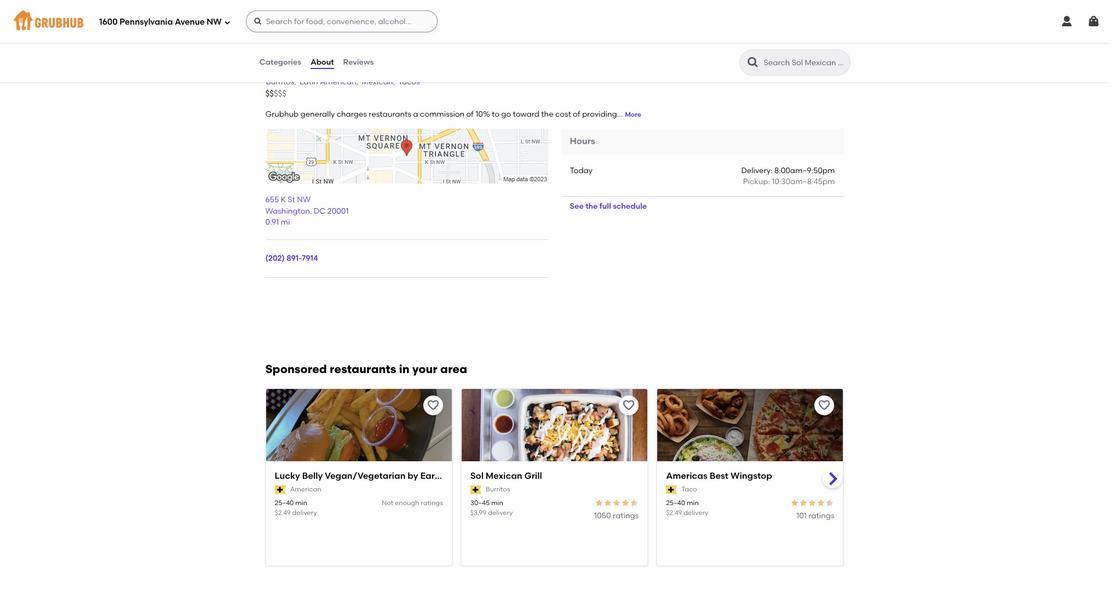 Task type: locate. For each thing, give the bounding box(es) containing it.
ratings
[[421, 499, 443, 507], [613, 511, 639, 520], [809, 511, 835, 520]]

americas best wingstop logo image
[[658, 389, 844, 481]]

0 vertical spatial sol
[[266, 57, 286, 73]]

0 horizontal spatial min
[[296, 499, 308, 507]]

min down american
[[296, 499, 308, 507]]

mexican
[[289, 57, 346, 73], [486, 471, 523, 481]]

grill
[[349, 57, 376, 73], [525, 471, 542, 481]]

0 horizontal spatial grill
[[349, 57, 376, 73]]

0 vertical spatial nw
[[207, 17, 222, 27]]

pennsylvania
[[120, 17, 173, 27]]

$2.49 for americas best wingstop
[[667, 509, 683, 517]]

0 vertical spatial grill
[[349, 57, 376, 73]]

2 horizontal spatial ratings
[[809, 511, 835, 520]]

25–40 min $2.49 delivery for americas
[[667, 499, 709, 517]]

svg image
[[1061, 15, 1074, 28], [254, 17, 262, 26], [224, 19, 231, 25]]

1 horizontal spatial min
[[492, 499, 504, 507]]

0 horizontal spatial nw
[[207, 17, 222, 27]]

more
[[625, 111, 642, 118]]

1 horizontal spatial grill
[[525, 471, 542, 481]]

about button
[[310, 43, 335, 82]]

mexican inside sol mexican grill link
[[486, 471, 523, 481]]

2 min from the left
[[492, 499, 504, 507]]

2 25–40 min $2.49 delivery from the left
[[667, 499, 709, 517]]

lucky
[[275, 471, 300, 481]]

1 horizontal spatial mexican
[[486, 471, 523, 481]]

grill for sol mexican grill
[[525, 471, 542, 481]]

delivery: 8:00am–9:50pm
[[742, 166, 836, 175]]

1 horizontal spatial save this restaurant button
[[619, 396, 639, 416]]

restaurants left in
[[330, 362, 396, 376]]

delivery down american
[[292, 509, 317, 517]]

the left 'full'
[[586, 202, 598, 211]]

0 horizontal spatial subscription pass image
[[275, 485, 286, 494]]

0 horizontal spatial $2.49
[[275, 509, 291, 517]]

grubhub generally charges restaurants a commission of 10% to go toward the cost of providing ... more
[[266, 110, 642, 119]]

min inside 30–45 min $3.99 delivery
[[492, 499, 504, 507]]

delivery:
[[742, 166, 773, 175]]

10:30am–8:45pm
[[772, 177, 836, 186]]

more button
[[625, 110, 642, 120]]

$2.49 down the 'taco'
[[667, 509, 683, 517]]

1 save this restaurant button from the left
[[424, 396, 443, 416]]

min down burritos
[[492, 499, 504, 507]]

$$
[[266, 89, 274, 99]]

1 horizontal spatial 25–40
[[667, 499, 686, 507]]

1 delivery from the left
[[292, 509, 317, 517]]

min for sol
[[492, 499, 504, 507]]

0 vertical spatial the
[[542, 110, 554, 119]]

1 vertical spatial grill
[[525, 471, 542, 481]]

1 horizontal spatial save this restaurant image
[[623, 399, 636, 412]]

1050 ratings
[[595, 511, 639, 520]]

charges
[[337, 110, 367, 119]]

3 delivery from the left
[[684, 509, 709, 517]]

nw
[[207, 17, 222, 27], [297, 195, 311, 205]]

subscription pass image down lucky
[[275, 485, 286, 494]]

1 horizontal spatial subscription pass image
[[667, 485, 678, 494]]

grocery
[[446, 471, 481, 481]]

0 horizontal spatial 25–40 min $2.49 delivery
[[275, 499, 317, 517]]

save this restaurant button
[[424, 396, 443, 416], [619, 396, 639, 416], [815, 396, 835, 416]]

sol up subscription pass icon
[[471, 471, 484, 481]]

grubhub
[[266, 110, 299, 119]]

americas
[[667, 471, 708, 481]]

2 25–40 from the left
[[667, 499, 686, 507]]

1 horizontal spatial the
[[586, 202, 598, 211]]

(202)
[[266, 254, 285, 263]]

nw right avenue at the left of page
[[207, 17, 222, 27]]

sol mexican grill logo image
[[462, 389, 648, 481]]

0 horizontal spatial save this restaurant image
[[427, 399, 440, 412]]

ratings right the 1050
[[613, 511, 639, 520]]

delivery inside 30–45 min $3.99 delivery
[[488, 509, 513, 517]]

mexican for sol mexican grill
[[486, 471, 523, 481]]

20001
[[328, 206, 349, 216]]

subscription pass image
[[275, 485, 286, 494], [667, 485, 678, 494]]

...
[[618, 110, 623, 119]]

25–40 min $2.49 delivery
[[275, 499, 317, 517], [667, 499, 709, 517]]

1 save this restaurant image from the left
[[427, 399, 440, 412]]

30–45 min $3.99 delivery
[[471, 499, 513, 517]]

2 horizontal spatial svg image
[[1061, 15, 1074, 28]]

$2.49 down american
[[275, 509, 291, 517]]

restaurants left a
[[369, 110, 412, 119]]

1600 pennsylvania avenue nw
[[99, 17, 222, 27]]

ratings right 101
[[809, 511, 835, 520]]

hours
[[570, 136, 596, 146]]

0 horizontal spatial the
[[542, 110, 554, 119]]

today
[[570, 166, 593, 175]]

2 save this restaurant image from the left
[[623, 399, 636, 412]]

of left 10%
[[467, 110, 474, 119]]

1 vertical spatial sol
[[471, 471, 484, 481]]

not
[[382, 499, 394, 507]]

the inside the see the full schedule button
[[586, 202, 598, 211]]

0 horizontal spatial of
[[467, 110, 474, 119]]

see
[[570, 202, 584, 211]]

of
[[467, 110, 474, 119], [573, 110, 581, 119]]

min down the 'taco'
[[687, 499, 699, 507]]

nw right "st"
[[297, 195, 311, 205]]

25–40 min $2.49 delivery for lucky
[[275, 499, 317, 517]]

1 $2.49 from the left
[[275, 509, 291, 517]]

101
[[797, 511, 807, 520]]

generally
[[301, 110, 335, 119]]

25–40 min $2.49 delivery down the 'taco'
[[667, 499, 709, 517]]

min
[[296, 499, 308, 507], [492, 499, 504, 507], [687, 499, 699, 507]]

2 of from the left
[[573, 110, 581, 119]]

1 horizontal spatial 25–40 min $2.49 delivery
[[667, 499, 709, 517]]

2 horizontal spatial save this restaurant button
[[815, 396, 835, 416]]

25–40 for americas
[[667, 499, 686, 507]]

Search Sol Mexican Grill search field
[[763, 58, 847, 68]]

1 horizontal spatial nw
[[297, 195, 311, 205]]

americas best wingstop
[[667, 471, 773, 481]]

2 horizontal spatial min
[[687, 499, 699, 507]]

0 vertical spatial mexican
[[289, 57, 346, 73]]

0 horizontal spatial sol
[[266, 57, 286, 73]]

25–40 down the 'taco'
[[667, 499, 686, 507]]

891-
[[287, 254, 302, 263]]

0 horizontal spatial 25–40
[[275, 499, 294, 507]]

subscription pass image
[[471, 485, 482, 494]]

25–40 for lucky
[[275, 499, 294, 507]]

1 horizontal spatial delivery
[[488, 509, 513, 517]]

1 subscription pass image from the left
[[275, 485, 286, 494]]

svg image right avenue at the left of page
[[224, 19, 231, 25]]

1 vertical spatial mexican
[[486, 471, 523, 481]]

delivery down the 'taco'
[[684, 509, 709, 517]]

the left cost on the top of the page
[[542, 110, 554, 119]]

area
[[441, 362, 468, 376]]

0 horizontal spatial ratings
[[421, 499, 443, 507]]

save this restaurant button for wingstop
[[815, 396, 835, 416]]

1 25–40 from the left
[[275, 499, 294, 507]]

25–40 min $2.49 delivery down american
[[275, 499, 317, 517]]

the
[[542, 110, 554, 119], [586, 202, 598, 211]]

sol for sol mexican grill
[[471, 471, 484, 481]]

(202) 891-7914
[[266, 254, 318, 263]]

3 save this restaurant button from the left
[[815, 396, 835, 416]]

1 horizontal spatial of
[[573, 110, 581, 119]]

2 save this restaurant button from the left
[[619, 396, 639, 416]]

sol inside sol mexican grill link
[[471, 471, 484, 481]]

categories button
[[259, 43, 302, 82]]

2 horizontal spatial delivery
[[684, 509, 709, 517]]

ratings right enough
[[421, 499, 443, 507]]

nw inside "main navigation" navigation
[[207, 17, 222, 27]]

sol up burritos,
[[266, 57, 286, 73]]

mexican,
[[362, 77, 395, 86]]

1 horizontal spatial $2.49
[[667, 509, 683, 517]]

,
[[310, 206, 312, 216]]

3 min from the left
[[687, 499, 699, 507]]

delivery right $3.99
[[488, 509, 513, 517]]

save this restaurant image
[[427, 399, 440, 412], [623, 399, 636, 412]]

see the full schedule button
[[561, 197, 656, 217]]

0 horizontal spatial save this restaurant button
[[424, 396, 443, 416]]

1 min from the left
[[296, 499, 308, 507]]

1 of from the left
[[467, 110, 474, 119]]

0 horizontal spatial svg image
[[224, 19, 231, 25]]

star icon image
[[595, 499, 604, 508], [604, 499, 613, 508], [613, 499, 622, 508], [622, 499, 630, 508], [630, 499, 639, 508], [630, 499, 639, 508], [791, 499, 800, 508], [800, 499, 809, 508], [809, 499, 817, 508], [817, 499, 826, 508], [826, 499, 835, 508], [826, 499, 835, 508]]

1 vertical spatial nw
[[297, 195, 311, 205]]

2 delivery from the left
[[488, 509, 513, 517]]

subscription pass image for americas
[[667, 485, 678, 494]]

of right cost on the top of the page
[[573, 110, 581, 119]]

0 horizontal spatial delivery
[[292, 509, 317, 517]]

subscription pass image left the 'taco'
[[667, 485, 678, 494]]

restaurants
[[369, 110, 412, 119], [330, 362, 396, 376]]

americas best wingstop link
[[667, 470, 835, 483]]

0 horizontal spatial mexican
[[289, 57, 346, 73]]

2 $2.49 from the left
[[667, 509, 683, 517]]

$2.49
[[275, 509, 291, 517], [667, 509, 683, 517]]

commission
[[420, 110, 465, 119]]

toward
[[513, 110, 540, 119]]

best
[[710, 471, 729, 481]]

1 horizontal spatial ratings
[[613, 511, 639, 520]]

1 vertical spatial the
[[586, 202, 598, 211]]

svg image left svg image
[[1061, 15, 1074, 28]]

1 25–40 min $2.49 delivery from the left
[[275, 499, 317, 517]]

mexican up burritos
[[486, 471, 523, 481]]

655 k st nw washington , dc 20001 0.91 mi
[[266, 195, 349, 227]]

25–40
[[275, 499, 294, 507], [667, 499, 686, 507]]

1 horizontal spatial sol
[[471, 471, 484, 481]]

burritos, latin american, mexican, tacos
[[266, 77, 420, 86]]

nw inside the 655 k st nw washington , dc 20001 0.91 mi
[[297, 195, 311, 205]]

mexican up latin
[[289, 57, 346, 73]]

nw for avenue
[[207, 17, 222, 27]]

2 subscription pass image from the left
[[667, 485, 678, 494]]

$$$$$
[[266, 89, 287, 99]]

lucky belly vegan/vegetarian by earth grocery logo image
[[266, 389, 452, 481]]

burritos, button
[[266, 76, 297, 88]]

25–40 down american
[[275, 499, 294, 507]]

svg image up categories
[[254, 17, 262, 26]]



Task type: vqa. For each thing, say whether or not it's contained in the screenshot.
GOOD
no



Task type: describe. For each thing, give the bounding box(es) containing it.
1 horizontal spatial svg image
[[254, 17, 262, 26]]

vegan/vegetarian
[[325, 471, 406, 481]]

main navigation navigation
[[0, 0, 1110, 43]]

earth
[[421, 471, 444, 481]]

to
[[492, 110, 500, 119]]

8:00am–9:50pm
[[775, 166, 836, 175]]

0.91
[[266, 218, 279, 227]]

tacos
[[399, 77, 420, 86]]

taco
[[682, 486, 698, 493]]

info
[[419, 57, 445, 73]]

sol mexican grill menu info
[[266, 57, 445, 73]]

dc
[[314, 206, 326, 216]]

mexican for sol mexican grill menu info
[[289, 57, 346, 73]]

sol mexican grill
[[471, 471, 542, 481]]

american,
[[320, 77, 359, 86]]

save this restaurant button for grill
[[619, 396, 639, 416]]

cost
[[556, 110, 571, 119]]

min for lucky
[[296, 499, 308, 507]]

lucky belly vegan/vegetarian by earth grocery link
[[275, 470, 481, 483]]

Search for food, convenience, alcohol... search field
[[246, 10, 438, 32]]

1 vertical spatial restaurants
[[330, 362, 396, 376]]

providing
[[583, 110, 618, 119]]

reviews
[[343, 57, 374, 67]]

sol for sol mexican grill menu info
[[266, 57, 286, 73]]

mexican, button
[[361, 76, 396, 88]]

1050
[[595, 511, 611, 520]]

ratings for sol mexican grill
[[613, 511, 639, 520]]

see the full schedule
[[570, 202, 647, 211]]

in
[[399, 362, 410, 376]]

go
[[502, 110, 511, 119]]

avenue
[[175, 17, 205, 27]]

ratings for americas best wingstop
[[809, 511, 835, 520]]

save this restaurant image for vegan/vegetarian
[[427, 399, 440, 412]]

american
[[290, 486, 322, 493]]

save this restaurant button for vegan/vegetarian
[[424, 396, 443, 416]]

burritos
[[486, 486, 510, 493]]

1600
[[99, 17, 118, 27]]

0 vertical spatial restaurants
[[369, 110, 412, 119]]

grill for sol mexican grill menu info
[[349, 57, 376, 73]]

tacos button
[[398, 76, 421, 88]]

pickup:
[[744, 177, 771, 186]]

latin
[[300, 77, 318, 86]]

save this restaurant image for grill
[[623, 399, 636, 412]]

categories
[[260, 57, 302, 67]]

menu
[[380, 57, 416, 73]]

by
[[408, 471, 418, 481]]

10%
[[476, 110, 490, 119]]

lucky belly vegan/vegetarian by earth grocery
[[275, 471, 481, 481]]

k
[[281, 195, 286, 205]]

30–45
[[471, 499, 490, 507]]

nw for st
[[297, 195, 311, 205]]

not enough ratings
[[382, 499, 443, 507]]

655
[[266, 195, 279, 205]]

$2.49 for lucky belly vegan/vegetarian by earth grocery
[[275, 509, 291, 517]]

full
[[600, 202, 611, 211]]

burritos,
[[266, 77, 296, 86]]

belly
[[302, 471, 323, 481]]

7914
[[302, 254, 318, 263]]

about
[[311, 57, 334, 67]]

a
[[413, 110, 418, 119]]

wingstop
[[731, 471, 773, 481]]

save this restaurant image
[[819, 399, 832, 412]]

svg image
[[1088, 15, 1101, 28]]

(202) 891-7914 button
[[266, 253, 318, 264]]

enough
[[395, 499, 420, 507]]

latin american, button
[[299, 76, 359, 88]]

delivery for best
[[684, 509, 709, 517]]

delivery for belly
[[292, 509, 317, 517]]

subscription pass image for lucky
[[275, 485, 286, 494]]

schedule
[[613, 202, 647, 211]]

101 ratings
[[797, 511, 835, 520]]

sponsored restaurants in your area
[[266, 362, 468, 376]]

sol mexican grill link
[[471, 470, 639, 483]]

reviews button
[[343, 43, 374, 82]]

min for americas
[[687, 499, 699, 507]]

pickup: 10:30am–8:45pm
[[744, 177, 836, 186]]

search icon image
[[747, 56, 760, 69]]

st
[[288, 195, 295, 205]]

washington
[[266, 206, 310, 216]]

sponsored
[[266, 362, 327, 376]]

mi
[[281, 218, 290, 227]]

your
[[413, 362, 438, 376]]

delivery for mexican
[[488, 509, 513, 517]]

$3.99
[[471, 509, 487, 517]]



